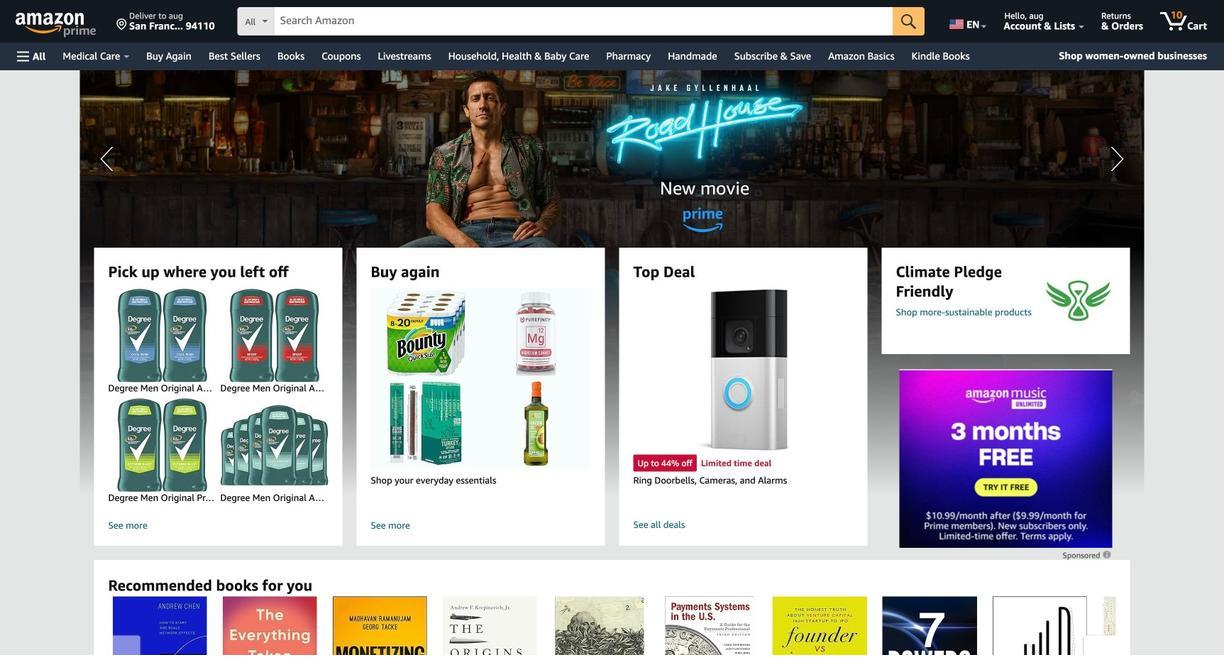 Task type: describe. For each thing, give the bounding box(es) containing it.
none submit inside navigation navigation
[[893, 7, 925, 35]]

all-in on ai: how smart companies win big with artificial intelligence image
[[1104, 596, 1195, 655]]

build: an unorthodox guide to making things worth making image
[[993, 596, 1087, 655]]

founder vs investor: the honest truth about venture capital from startup to ipo image
[[772, 596, 867, 655]]

navigation navigation
[[0, 0, 1224, 70]]

degree men original protection antiperspirant deodorant 48-hour sweat & odor protection extreme blast antiperspirant for... image
[[108, 398, 216, 492]]

the everything token: how nfts and web3 will transform the way we buy, sell, and create image
[[223, 596, 317, 655]]

amazon image
[[16, 13, 84, 34]]

watch original movie road house with prime now on prime video. image
[[80, 70, 1144, 496]]

7 powers: the foundations of business strategy image
[[882, 596, 977, 655]]

payments systems in the u.s. - third edition: a guide for the payments professional image
[[665, 596, 754, 655]]

the new primal lightly peppered turkey sticks, keto, gluten free healthy snacks, sugar free low carb high protein, jerky meat image
[[390, 381, 462, 466]]

degree men original antiperspirant deodorant for men, pack of 2, 48-hour sweat and odor protection, cool rush 2.7 oz image
[[108, 288, 216, 382]]



Task type: locate. For each thing, give the bounding box(es) containing it.
none search field inside navigation navigation
[[237, 7, 925, 37]]

the cold start problem: how to start and scale network effects image
[[113, 596, 207, 655]]

None submit
[[893, 7, 925, 35]]

None search field
[[237, 7, 925, 37]]

the origins of victory: how disruptive military innovation determines the fates of great powers image
[[443, 596, 537, 655]]

Search Amazon text field
[[274, 8, 893, 35]]

bounty quick size paper towels, white, 8 family rolls = 20 regular rolls image
[[387, 291, 465, 376]]

betterbody foods refined non-gmo cooking oil, kosher, keto and paleo diet friendly, for high-heat cooking, 100% pure avocado image
[[523, 381, 548, 466]]

monetizing innovation: how smart companies design the product around the price image
[[333, 596, 427, 655]]

list
[[108, 596, 1224, 655]]

main content
[[0, 70, 1224, 655]]

purefinity magnesium gummies – 600mg magnesium citrate gummy for stress relief, cramp defense & recovery. high absorption & b image
[[515, 291, 557, 376]]

degree men original antiperspirant deodorant for men, pack of 2, 48-hour sweat and odor protection, sport 2.7 oz image
[[220, 288, 328, 382]]

the field guide to global payments image
[[555, 596, 644, 655]]

degree men original antiperspirant deodorant for men, pack of 6, 48-hour sweat and odor protection, cool comfort 2.7 oz image
[[220, 398, 328, 492]]

climate pledge friendly, shop more-sustainable products image
[[1043, 264, 1116, 338]]

ring doorbells, cameras, and alarms image
[[696, 288, 790, 452]]



Task type: vqa. For each thing, say whether or not it's contained in the screenshot.
the 7 Powers: The Foundations of Business Strategy image at the right of page
yes



